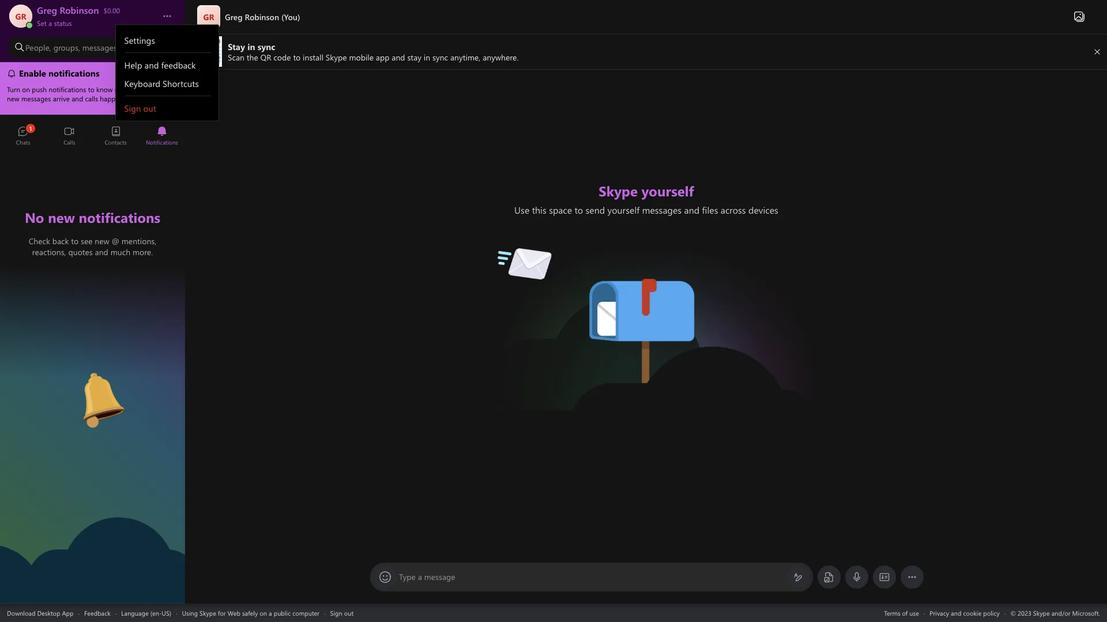 Task type: vqa. For each thing, say whether or not it's contained in the screenshot.
Download
yes



Task type: locate. For each thing, give the bounding box(es) containing it.
a right set
[[48, 18, 52, 28]]

a right on at the bottom of page
[[269, 609, 272, 618]]

a for status
[[48, 18, 52, 28]]

sign out link
[[330, 609, 354, 618]]

(en-
[[150, 609, 162, 618]]

people, groups, messages, web button
[[9, 37, 153, 58]]

language (en-us)
[[121, 609, 171, 618]]

privacy
[[930, 609, 949, 618]]

1 horizontal spatial a
[[269, 609, 272, 618]]

set
[[37, 18, 47, 28]]

set a status button
[[37, 16, 151, 28]]

sign out
[[330, 609, 354, 618]]

web
[[121, 42, 136, 53]]

type
[[399, 572, 416, 583]]

0 vertical spatial a
[[48, 18, 52, 28]]

desktop
[[37, 609, 60, 618]]

a right type
[[418, 572, 422, 583]]

messages,
[[82, 42, 119, 53]]

download desktop app
[[7, 609, 74, 618]]

menu
[[116, 53, 219, 96]]

feedback
[[84, 609, 111, 618]]

using skype for web safely on a public computer
[[182, 609, 320, 618]]

us)
[[162, 609, 171, 618]]

web
[[228, 609, 240, 618]]

public
[[274, 609, 291, 618]]

privacy and cookie policy link
[[930, 609, 1000, 618]]

tab list
[[0, 121, 185, 153]]

for
[[218, 609, 226, 618]]

a inside button
[[48, 18, 52, 28]]

Type a message text field
[[400, 572, 784, 584]]

people,
[[25, 42, 51, 53]]

terms of use link
[[884, 609, 919, 618]]

feedback link
[[84, 609, 111, 618]]

safely
[[242, 609, 258, 618]]

sign
[[330, 609, 342, 618]]

set a status
[[37, 18, 72, 28]]

1 vertical spatial a
[[418, 572, 422, 583]]

2 horizontal spatial a
[[418, 572, 422, 583]]

a
[[48, 18, 52, 28], [418, 572, 422, 583], [269, 609, 272, 618]]

download
[[7, 609, 35, 618]]

language
[[121, 609, 149, 618]]

on
[[260, 609, 267, 618]]

0 horizontal spatial a
[[48, 18, 52, 28]]

use
[[909, 609, 919, 618]]



Task type: describe. For each thing, give the bounding box(es) containing it.
download desktop app link
[[7, 609, 74, 618]]

using skype for web safely on a public computer link
[[182, 609, 320, 618]]

of
[[902, 609, 908, 618]]

and
[[951, 609, 961, 618]]

computer
[[292, 609, 320, 618]]

terms
[[884, 609, 900, 618]]

status
[[54, 18, 72, 28]]

groups,
[[53, 42, 80, 53]]

skype
[[200, 609, 216, 618]]

language (en-us) link
[[121, 609, 171, 618]]

terms of use
[[884, 609, 919, 618]]

out
[[344, 609, 354, 618]]

policy
[[983, 609, 1000, 618]]

app
[[62, 609, 74, 618]]

bell
[[58, 369, 73, 381]]

type a message
[[399, 572, 455, 583]]

people, groups, messages, web
[[25, 42, 136, 53]]

2 vertical spatial a
[[269, 609, 272, 618]]

using
[[182, 609, 198, 618]]

message
[[424, 572, 455, 583]]

a for message
[[418, 572, 422, 583]]

cookie
[[963, 609, 981, 618]]

privacy and cookie policy
[[930, 609, 1000, 618]]



